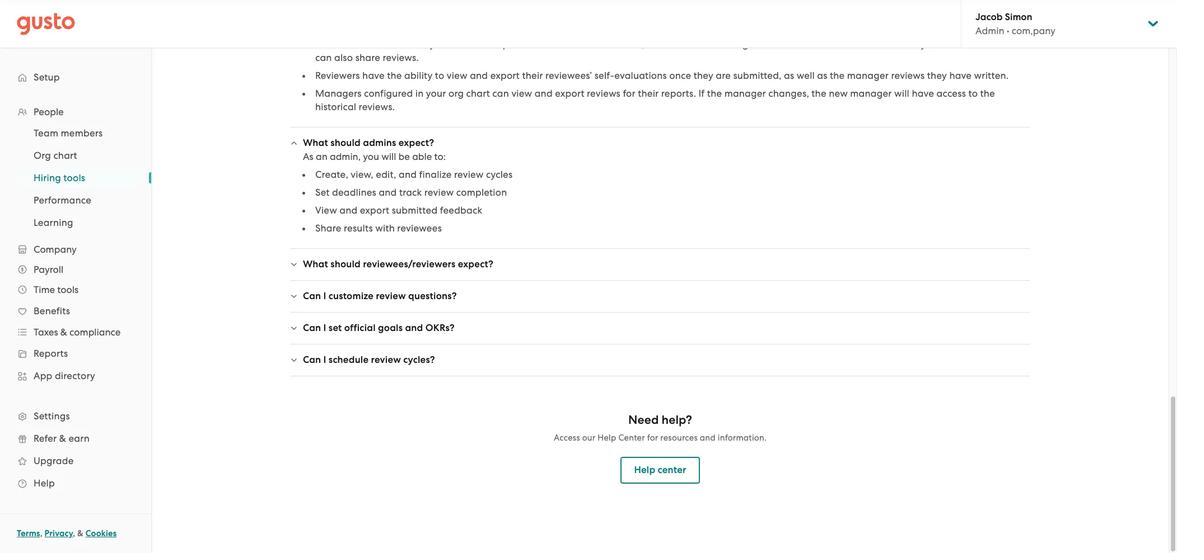 Task type: locate. For each thing, give the bounding box(es) containing it.
3 can from the top
[[303, 355, 321, 366]]

1 vertical spatial tools
[[57, 284, 79, 296]]

2 vertical spatial to
[[969, 88, 978, 99]]

should up customize
[[331, 259, 361, 270]]

feedback
[[440, 205, 482, 216]]

list containing team members
[[0, 122, 151, 234]]

once
[[792, 39, 814, 50], [669, 70, 691, 81]]

once left it
[[792, 39, 814, 50]]

settings link
[[11, 407, 140, 427]]

& right 'taxes' on the bottom left of page
[[60, 327, 67, 338]]

can for can i schedule review cycles?
[[303, 355, 321, 366]]

your
[[426, 88, 446, 99]]

should
[[331, 137, 361, 149], [331, 259, 361, 270]]

& left the earn
[[59, 433, 66, 445]]

0 horizontal spatial help
[[34, 478, 55, 489]]

2 vertical spatial help
[[34, 478, 55, 489]]

2 vertical spatial &
[[77, 529, 83, 539]]

chart
[[466, 88, 490, 99], [53, 150, 77, 161]]

their
[[524, 39, 545, 50], [693, 39, 714, 50], [928, 39, 949, 50], [522, 70, 543, 81], [638, 88, 659, 99]]

review inside the reviewees have the ability to view and export their own self-evaluations, as well as their manager review once it is shared with them by their reviewer. admins can also share reviews.
[[760, 39, 789, 50]]

tools down payroll dropdown button at the left of page
[[57, 284, 79, 296]]

list containing create, view, edit, and finalize review cycles
[[303, 168, 1030, 235]]

1 should from the top
[[331, 137, 361, 149]]

can i set official goals and okrs?
[[303, 323, 455, 334]]

submitted
[[392, 205, 438, 216]]

1 vertical spatial expect?
[[458, 259, 493, 270]]

0 vertical spatial help
[[598, 433, 616, 444]]

have
[[364, 39, 387, 50], [362, 70, 385, 81], [949, 70, 972, 81], [912, 88, 934, 99]]

view for own
[[449, 39, 470, 50]]

company button
[[11, 240, 140, 260]]

okrs?
[[425, 323, 455, 334]]

2 vertical spatial with
[[702, 337, 721, 348]]

1 vertical spatial i
[[323, 323, 326, 334]]

reports.
[[661, 88, 696, 99]]

2 vertical spatial view
[[512, 88, 532, 99]]

well up reviewers have the ability to view and export their reviewees' self-evaluations once they are submitted, as well as the manager reviews they have written.
[[659, 39, 678, 50]]

goals up manage
[[378, 323, 403, 334]]

review down finalize
[[424, 187, 454, 198]]

•
[[1007, 25, 1010, 36]]

what should admins expect?
[[303, 137, 434, 149]]

1 vertical spatial reviews
[[587, 88, 621, 99]]

them left by
[[889, 39, 912, 50]]

reviews. right share
[[383, 52, 419, 63]]

1 vertical spatial can
[[492, 88, 509, 99]]

changes,
[[769, 88, 809, 99]]

managers
[[315, 88, 362, 99]]

they up if
[[694, 70, 713, 81]]

1 , from the left
[[40, 529, 42, 539]]

0 vertical spatial &
[[60, 327, 67, 338]]

evaluations
[[614, 70, 667, 81]]

0 horizontal spatial expect?
[[399, 137, 434, 149]]

0 vertical spatial them
[[889, 39, 912, 50]]

1 vertical spatial what
[[303, 259, 328, 270]]

1 vertical spatial view
[[447, 70, 468, 81]]

help link
[[11, 474, 140, 494]]

help
[[598, 433, 616, 444], [634, 465, 655, 477], [34, 478, 55, 489]]

0 vertical spatial self-
[[569, 39, 589, 50]]

1 horizontal spatial well
[[797, 70, 815, 81]]

official down okrs?
[[429, 337, 459, 348]]

hiring
[[34, 172, 61, 184]]

official
[[344, 323, 376, 334], [429, 337, 459, 348]]

&
[[60, 327, 67, 338], [59, 433, 66, 445], [77, 529, 83, 539]]

review up submitted,
[[760, 39, 789, 50]]

for down need
[[647, 433, 658, 444]]

cookies
[[86, 529, 117, 539]]

performance link
[[20, 190, 140, 211]]

help?
[[662, 413, 692, 428]]

0 vertical spatial with
[[867, 39, 887, 50]]

0 horizontal spatial self-
[[569, 39, 589, 50]]

have down share
[[362, 70, 385, 81]]

reviewers
[[315, 70, 360, 81]]

2 vertical spatial can
[[370, 337, 387, 348]]

customize
[[329, 291, 374, 302]]

2 can from the top
[[303, 323, 321, 334]]

2 vertical spatial can
[[303, 355, 321, 366]]

1 vertical spatial them
[[551, 337, 574, 348]]

have up access
[[949, 70, 972, 81]]

1 horizontal spatial help
[[598, 433, 616, 444]]

2 i from the top
[[323, 323, 326, 334]]

expect? down feedback
[[458, 259, 493, 270]]

for inside need help? access our help center for resources and information.
[[647, 433, 658, 444]]

can left customize
[[303, 291, 321, 302]]

1 horizontal spatial goals
[[461, 337, 485, 348]]

1 i from the top
[[323, 291, 326, 302]]

setup
[[34, 72, 60, 83]]

1 vertical spatial chart
[[53, 150, 77, 161]]

benefits link
[[11, 301, 140, 321]]

1 what from the top
[[303, 137, 328, 149]]

chart down 'team members'
[[53, 150, 77, 161]]

view inside the reviewees have the ability to view and export their own self-evaluations, as well as their manager review once it is shared with them by their reviewer. admins can also share reviews.
[[449, 39, 470, 50]]

0 horizontal spatial goals
[[378, 323, 403, 334]]

are
[[716, 70, 731, 81]]

deadlines
[[332, 187, 376, 198]]

1 horizontal spatial can
[[370, 337, 387, 348]]

1 horizontal spatial once
[[792, 39, 814, 50]]

0 vertical spatial view
[[449, 39, 470, 50]]

their down the evaluations
[[638, 88, 659, 99]]

tools down org chart link
[[63, 172, 85, 184]]

1 can from the top
[[303, 291, 321, 302]]

1 vertical spatial well
[[797, 70, 815, 81]]

once up reports.
[[669, 70, 691, 81]]

ability inside the reviewees have the ability to view and export their own self-evaluations, as well as their manager review once it is shared with them by their reviewer. admins can also share reviews.
[[406, 39, 435, 50]]

can inside managers configured in your org chart can view and export reviews for their reports. if the manager changes, the new manager will have access to the historical reviews.
[[492, 88, 509, 99]]

to
[[437, 39, 446, 50], [435, 70, 444, 81], [969, 88, 978, 99]]

review
[[760, 39, 789, 50], [454, 169, 484, 180], [424, 187, 454, 198], [376, 291, 406, 302], [371, 355, 401, 366]]

0 horizontal spatial ,
[[40, 529, 42, 539]]

tools
[[63, 172, 85, 184], [57, 284, 79, 296]]

0 vertical spatial expect?
[[399, 137, 434, 149]]

2 horizontal spatial with
[[867, 39, 887, 50]]

will left be
[[381, 151, 396, 162]]

0 vertical spatial to
[[437, 39, 446, 50]]

2 should from the top
[[331, 259, 361, 270]]

2 horizontal spatial can
[[492, 88, 509, 99]]

i down the your
[[323, 355, 326, 366]]

can i schedule review cycles?
[[303, 355, 435, 366]]

reviews down by
[[891, 70, 925, 81]]

managers configured in your org chart can view and export reviews for their reports. if the manager changes, the new manager will have access to the historical reviews.
[[315, 88, 995, 113]]

manager
[[716, 39, 758, 50], [847, 70, 889, 81], [724, 88, 766, 99], [850, 88, 892, 99]]

chart right org
[[466, 88, 490, 99]]

manager up are
[[716, 39, 758, 50]]

0 vertical spatial i
[[323, 291, 326, 302]]

1 vertical spatial ability
[[404, 70, 433, 81]]

expect? up able
[[399, 137, 434, 149]]

com,pany
[[1012, 25, 1056, 36]]

0 vertical spatial chart
[[466, 88, 490, 99]]

should up admin,
[[331, 137, 361, 149]]

them
[[889, 39, 912, 50], [551, 337, 574, 348]]

& left cookies button
[[77, 529, 83, 539]]

0 vertical spatial can
[[303, 291, 321, 302]]

, left privacy
[[40, 529, 42, 539]]

2 what from the top
[[303, 259, 328, 270]]

0 vertical spatial reviews
[[891, 70, 925, 81]]

1 vertical spatial will
[[381, 151, 396, 162]]

i
[[323, 291, 326, 302], [323, 323, 326, 334], [323, 355, 326, 366]]

and inside managers configured in your org chart can view and export reviews for their reports. if the manager changes, the new manager will have access to the historical reviews.
[[535, 88, 553, 99]]

can inside the reviewees have the ability to view and export their own self-evaluations, as well as their manager review once it is shared with them by their reviewer. admins can also share reviews.
[[315, 52, 332, 63]]

admin
[[976, 25, 1004, 36]]

export inside managers configured in your org chart can view and export reviews for their reports. if the manager changes, the new manager will have access to the historical reviews.
[[555, 88, 584, 99]]

help left center
[[634, 465, 655, 477]]

and inside the reviewees have the ability to view and export their own self-evaluations, as well as their manager review once it is shared with them by their reviewer. admins can also share reviews.
[[472, 39, 490, 50]]

1 vertical spatial self-
[[595, 70, 614, 81]]

to for reviewers
[[435, 70, 444, 81]]

0 vertical spatial can
[[315, 52, 332, 63]]

reviewees
[[397, 223, 442, 234]]

shared
[[834, 39, 865, 50]]

will left access
[[894, 88, 910, 99]]

they up access
[[927, 70, 947, 81]]

well
[[659, 39, 678, 50], [797, 70, 815, 81]]

can i customize review questions?
[[303, 291, 457, 302]]

ability for reviewers
[[404, 70, 433, 81]]

0 vertical spatial ability
[[406, 39, 435, 50]]

can right org
[[492, 88, 509, 99]]

1 horizontal spatial chart
[[466, 88, 490, 99]]

reviews right the performance
[[667, 337, 700, 348]]

ability
[[406, 39, 435, 50], [404, 70, 433, 81]]

help right our
[[598, 433, 616, 444]]

can down can i set official goals and okrs?
[[370, 337, 387, 348]]

2 horizontal spatial help
[[634, 465, 655, 477]]

reviewees/reviewers
[[363, 259, 456, 270]]

tools inside "dropdown button"
[[57, 284, 79, 296]]

expect? for what should admins expect?
[[399, 137, 434, 149]]

0 vertical spatial what
[[303, 137, 328, 149]]

manager inside the reviewees have the ability to view and export their own self-evaluations, as well as their manager review once it is shared with them by their reviewer. admins can also share reviews.
[[716, 39, 758, 50]]

0 horizontal spatial can
[[315, 52, 332, 63]]

to inside the reviewees have the ability to view and export their own self-evaluations, as well as their manager review once it is shared with them by their reviewer. admins can also share reviews.
[[437, 39, 446, 50]]

should for reviewees/reviewers
[[331, 259, 361, 270]]

1 vertical spatial help
[[634, 465, 655, 477]]

1 horizontal spatial they
[[927, 70, 947, 81]]

set
[[329, 323, 342, 334]]

goals left reference
[[461, 337, 485, 348]]

reviews. inside managers configured in your org chart can view and export reviews for their reports. if the manager changes, the new manager will have access to the historical reviews.
[[359, 101, 395, 113]]

3 i from the top
[[323, 355, 326, 366]]

can
[[315, 52, 332, 63], [492, 88, 509, 99], [370, 337, 387, 348]]

cycles
[[486, 169, 513, 180]]

2 vertical spatial i
[[323, 355, 326, 366]]

0 vertical spatial for
[[623, 88, 636, 99]]

set
[[315, 187, 330, 198]]

self- down evaluations,
[[595, 70, 614, 81]]

1 horizontal spatial expect?
[[458, 259, 493, 270]]

, left cookies button
[[73, 529, 75, 539]]

can left also
[[315, 52, 332, 63]]

their up if
[[693, 39, 714, 50]]

1 horizontal spatial will
[[894, 88, 910, 99]]

performance
[[34, 195, 91, 206]]

what down share
[[303, 259, 328, 270]]

for down the evaluations
[[623, 88, 636, 99]]

app
[[34, 371, 52, 382]]

self- inside the reviewees have the ability to view and export their own self-evaluations, as well as their manager review once it is shared with them by their reviewer. admins can also share reviews.
[[569, 39, 589, 50]]

team
[[34, 128, 58, 139]]

help down upgrade
[[34, 478, 55, 489]]

0 horizontal spatial chart
[[53, 150, 77, 161]]

official up team
[[344, 323, 376, 334]]

completion
[[456, 187, 507, 198]]

time tools
[[34, 284, 79, 296]]

0 vertical spatial reviews.
[[383, 52, 419, 63]]

i left customize
[[323, 291, 326, 302]]

their inside managers configured in your org chart can view and export reviews for their reports. if the manager changes, the new manager will have access to the historical reviews.
[[638, 88, 659, 99]]

0 horizontal spatial with
[[375, 223, 395, 234]]

1 horizontal spatial self-
[[595, 70, 614, 81]]

0 horizontal spatial well
[[659, 39, 678, 50]]

1 horizontal spatial with
[[702, 337, 721, 348]]

0 vertical spatial goals
[[378, 323, 403, 334]]

by
[[915, 39, 926, 50]]

reference
[[507, 337, 549, 348]]

0 vertical spatial tools
[[63, 172, 85, 184]]

1 vertical spatial &
[[59, 433, 66, 445]]

have up share
[[364, 39, 387, 50]]

1 horizontal spatial official
[[429, 337, 459, 348]]

can up yes! in the left of the page
[[303, 323, 321, 334]]

payroll
[[34, 264, 63, 276]]

1 vertical spatial reviews.
[[359, 101, 395, 113]]

0 vertical spatial once
[[792, 39, 814, 50]]

create, view, edit, and finalize review cycles
[[315, 169, 513, 180]]

manager down submitted,
[[724, 88, 766, 99]]

for inside managers configured in your org chart can view and export reviews for their reports. if the manager changes, the new manager will have access to the historical reviews.
[[623, 88, 636, 99]]

them left "during"
[[551, 337, 574, 348]]

1 horizontal spatial for
[[647, 433, 658, 444]]

have left access
[[912, 88, 934, 99]]

what up an
[[303, 137, 328, 149]]

1 vertical spatial should
[[331, 259, 361, 270]]

self- for evaluations,
[[569, 39, 589, 50]]

1 horizontal spatial them
[[889, 39, 912, 50]]

evaluations,
[[589, 39, 644, 50]]

0 horizontal spatial reviews
[[587, 88, 621, 99]]

for
[[623, 88, 636, 99], [647, 433, 658, 444]]

well up "changes,"
[[797, 70, 815, 81]]

0 horizontal spatial official
[[344, 323, 376, 334]]

can down yes! in the left of the page
[[303, 355, 321, 366]]

0 horizontal spatial they
[[694, 70, 713, 81]]

privacy link
[[45, 529, 73, 539]]

reviews down the reviewees'
[[587, 88, 621, 99]]

0 horizontal spatial will
[[381, 151, 396, 162]]

help center
[[634, 465, 686, 477]]

review up the completion at the top
[[454, 169, 484, 180]]

help inside "link"
[[34, 478, 55, 489]]

1 vertical spatial to
[[435, 70, 444, 81]]

team members
[[34, 128, 103, 139]]

& inside taxes & compliance dropdown button
[[60, 327, 67, 338]]

an
[[316, 151, 327, 162]]

0 vertical spatial well
[[659, 39, 678, 50]]

1 horizontal spatial ,
[[73, 529, 75, 539]]

0 horizontal spatial once
[[669, 70, 691, 81]]

the
[[389, 39, 404, 50], [387, 70, 402, 81], [830, 70, 845, 81], [707, 88, 722, 99], [812, 88, 826, 99], [980, 88, 995, 99]]

help for help
[[34, 478, 55, 489]]

list
[[303, 20, 1030, 114], [0, 102, 151, 495], [0, 122, 151, 234], [303, 168, 1030, 235]]

set deadlines and track review completion
[[315, 187, 507, 198]]

0 horizontal spatial them
[[551, 337, 574, 348]]

reviews
[[891, 70, 925, 81], [587, 88, 621, 99], [667, 337, 700, 348]]

0 vertical spatial will
[[894, 88, 910, 99]]

earn
[[69, 433, 90, 445]]

0 vertical spatial should
[[331, 137, 361, 149]]

1 vertical spatial with
[[375, 223, 395, 234]]

1 vertical spatial can
[[303, 323, 321, 334]]

i left set at the left bottom of page
[[323, 323, 326, 334]]

access
[[554, 433, 580, 444]]

list containing reviewees have the ability to view and export their own self-evaluations, as well as their manager review once it is shared with them by their reviewer. admins can also share reviews.
[[303, 20, 1030, 114]]

1 vertical spatial once
[[669, 70, 691, 81]]

1 vertical spatial for
[[647, 433, 658, 444]]

reviews. down configured
[[359, 101, 395, 113]]

list containing people
[[0, 102, 151, 495]]

what for what should reviewees/reviewers expect?
[[303, 259, 328, 270]]

in
[[415, 88, 424, 99]]

export inside the reviewees have the ability to view and export their own self-evaluations, as well as their manager review once it is shared with them by their reviewer. admins can also share reviews.
[[492, 39, 522, 50]]

will
[[894, 88, 910, 99], [381, 151, 396, 162]]

self- right own
[[569, 39, 589, 50]]

their left own
[[524, 39, 545, 50]]

& inside refer & earn link
[[59, 433, 66, 445]]

tools for time tools
[[57, 284, 79, 296]]

0 horizontal spatial for
[[623, 88, 636, 99]]

1 vertical spatial goals
[[461, 337, 485, 348]]

1 horizontal spatial reviews
[[667, 337, 700, 348]]

once inside the reviewees have the ability to view and export their own self-evaluations, as well as their manager review once it is shared with them by their reviewer. admins can also share reviews.
[[792, 39, 814, 50]]

access
[[937, 88, 966, 99]]



Task type: describe. For each thing, give the bounding box(es) containing it.
manager up new
[[847, 70, 889, 81]]

can for can i set official goals and okrs?
[[303, 323, 321, 334]]

upgrade
[[34, 456, 74, 467]]

to:
[[434, 151, 446, 162]]

org chart
[[34, 150, 77, 161]]

well inside the reviewees have the ability to view and export their own self-evaluations, as well as their manager review once it is shared with them by their reviewer. admins can also share reviews.
[[659, 39, 678, 50]]

i for set
[[323, 323, 326, 334]]

jacob
[[976, 11, 1003, 23]]

will inside managers configured in your org chart can view and export reviews for their reports. if the manager changes, the new manager will have access to the historical reviews.
[[894, 88, 910, 99]]

historical
[[315, 101, 356, 113]]

reviewers have the ability to view and export their reviewees' self-evaluations once they are submitted, as well as the manager reviews they have written.
[[315, 70, 1009, 81]]

time tools button
[[11, 280, 140, 300]]

our
[[582, 433, 596, 444]]

people button
[[11, 102, 140, 122]]

as an admin, you will be able to:
[[303, 151, 446, 162]]

questions?
[[408, 291, 457, 302]]

i for schedule
[[323, 355, 326, 366]]

app directory link
[[11, 366, 140, 386]]

share
[[355, 52, 380, 63]]

directory
[[55, 371, 95, 382]]

org chart link
[[20, 146, 140, 166]]

terms , privacy , & cookies
[[17, 529, 117, 539]]

0 vertical spatial official
[[344, 323, 376, 334]]

yes!
[[303, 337, 320, 348]]

with inside the reviewees have the ability to view and export their own self-evaluations, as well as their manager review once it is shared with them by their reviewer. admins can also share reviews.
[[867, 39, 887, 50]]

& for compliance
[[60, 327, 67, 338]]

and inside need help? access our help center for resources and information.
[[700, 433, 716, 444]]

admins
[[363, 137, 396, 149]]

center
[[619, 433, 645, 444]]

what for what should admins expect?
[[303, 137, 328, 149]]

review down what should reviewees/reviewers expect?
[[376, 291, 406, 302]]

taxes & compliance button
[[11, 323, 140, 343]]

gusto navigation element
[[0, 48, 151, 513]]

payroll button
[[11, 260, 140, 280]]

if
[[699, 88, 705, 99]]

need help? access our help center for resources and information.
[[554, 413, 767, 444]]

taxes & compliance
[[34, 327, 121, 338]]

center
[[658, 465, 686, 477]]

their left the reviewees'
[[522, 70, 543, 81]]

help inside need help? access our help center for resources and information.
[[598, 433, 616, 444]]

results
[[344, 223, 373, 234]]

as
[[303, 151, 313, 162]]

refer & earn
[[34, 433, 90, 445]]

app directory
[[34, 371, 95, 382]]

chart inside managers configured in your org chart can view and export reviews for their reports. if the manager changes, the new manager will have access to the historical reviews.
[[466, 88, 490, 99]]

privacy
[[45, 529, 73, 539]]

reports link
[[11, 344, 140, 364]]

setup link
[[11, 67, 140, 87]]

need
[[628, 413, 659, 428]]

have inside managers configured in your org chart can view and export reviews for their reports. if the manager changes, the new manager will have access to the historical reviews.
[[912, 88, 934, 99]]

2 they from the left
[[927, 70, 947, 81]]

ability for reviewees
[[406, 39, 435, 50]]

to inside managers configured in your org chart can view and export reviews for their reports. if the manager changes, the new manager will have access to the historical reviews.
[[969, 88, 978, 99]]

self- for evaluations
[[595, 70, 614, 81]]

performance
[[608, 337, 665, 348]]

tools for hiring tools
[[63, 172, 85, 184]]

.
[[784, 337, 787, 348]]

written.
[[974, 70, 1009, 81]]

team members link
[[20, 123, 140, 143]]

hiring tools
[[34, 172, 85, 184]]

manage
[[389, 337, 426, 348]]

have inside the reviewees have the ability to view and export their own self-evaluations, as well as their manager review once it is shared with them by their reviewer. admins can also share reviews.
[[364, 39, 387, 50]]

able
[[412, 151, 432, 162]]

2 horizontal spatial reviews
[[891, 70, 925, 81]]

1 vertical spatial official
[[429, 337, 459, 348]]

taxes
[[34, 327, 58, 338]]

benefits
[[34, 306, 70, 317]]

admin,
[[330, 151, 361, 162]]

edit,
[[376, 169, 396, 180]]

compliance
[[70, 327, 121, 338]]

the inside the reviewees have the ability to view and export their own self-evaluations, as well as their manager review once it is shared with them by their reviewer. admins can also share reviews.
[[389, 39, 404, 50]]

review down manage
[[371, 355, 401, 366]]

is
[[825, 39, 831, 50]]

cookies button
[[86, 528, 117, 541]]

terms
[[17, 529, 40, 539]]

be
[[398, 151, 410, 162]]

to for reviewees
[[437, 39, 446, 50]]

admins
[[995, 39, 1028, 50]]

them inside the reviewees have the ability to view and export their own self-evaluations, as well as their manager review once it is shared with them by their reviewer. admins can also share reviews.
[[889, 39, 912, 50]]

cycles?
[[403, 355, 435, 366]]

expect? for what should reviewees/reviewers expect?
[[458, 259, 493, 270]]

track
[[399, 187, 422, 198]]

reviews. inside the reviewees have the ability to view and export their own self-evaluations, as well as their manager review once it is shared with them by their reviewer. admins can also share reviews.
[[383, 52, 419, 63]]

team
[[345, 337, 368, 348]]

2 vertical spatial reviews
[[667, 337, 700, 348]]

people
[[34, 106, 64, 118]]

submitted,
[[733, 70, 782, 81]]

members
[[61, 128, 103, 139]]

settings
[[34, 411, 70, 422]]

view and export submitted feedback
[[315, 205, 482, 216]]

help for help center
[[634, 465, 655, 477]]

help center link
[[621, 458, 700, 484]]

their right by
[[928, 39, 949, 50]]

reviewees
[[315, 39, 362, 50]]

org
[[449, 88, 464, 99]]

terms link
[[17, 529, 40, 539]]

reviews inside managers configured in your org chart can view and export reviews for their reports. if the manager changes, the new manager will have access to the historical reviews.
[[587, 88, 621, 99]]

information.
[[718, 433, 767, 444]]

time
[[34, 284, 55, 296]]

1 they from the left
[[694, 70, 713, 81]]

2 , from the left
[[73, 529, 75, 539]]

manager right new
[[850, 88, 892, 99]]

chart inside org chart link
[[53, 150, 77, 161]]

hiring tools link
[[20, 168, 140, 188]]

upgrade link
[[11, 451, 140, 472]]

refer
[[34, 433, 57, 445]]

refer & earn link
[[11, 429, 140, 449]]

i for customize
[[323, 291, 326, 302]]

home image
[[17, 13, 75, 35]]

configured
[[364, 88, 413, 99]]

what should reviewees/reviewers expect?
[[303, 259, 493, 270]]

& for earn
[[59, 433, 66, 445]]

learning
[[34, 217, 73, 228]]

view for reviewees'
[[447, 70, 468, 81]]

should for admins
[[331, 137, 361, 149]]

share results with reviewees
[[315, 223, 442, 234]]

reports
[[34, 348, 68, 360]]

create,
[[315, 169, 348, 180]]

learning link
[[20, 213, 140, 233]]

view inside managers configured in your org chart can view and export reviews for their reports. if the manager changes, the new manager will have access to the historical reviews.
[[512, 88, 532, 99]]

share
[[315, 223, 341, 234]]

simon
[[1005, 11, 1032, 23]]

can for can i customize review questions?
[[303, 291, 321, 302]]

your
[[322, 337, 342, 348]]



Task type: vqa. For each thing, say whether or not it's contained in the screenshot.
submitted
yes



